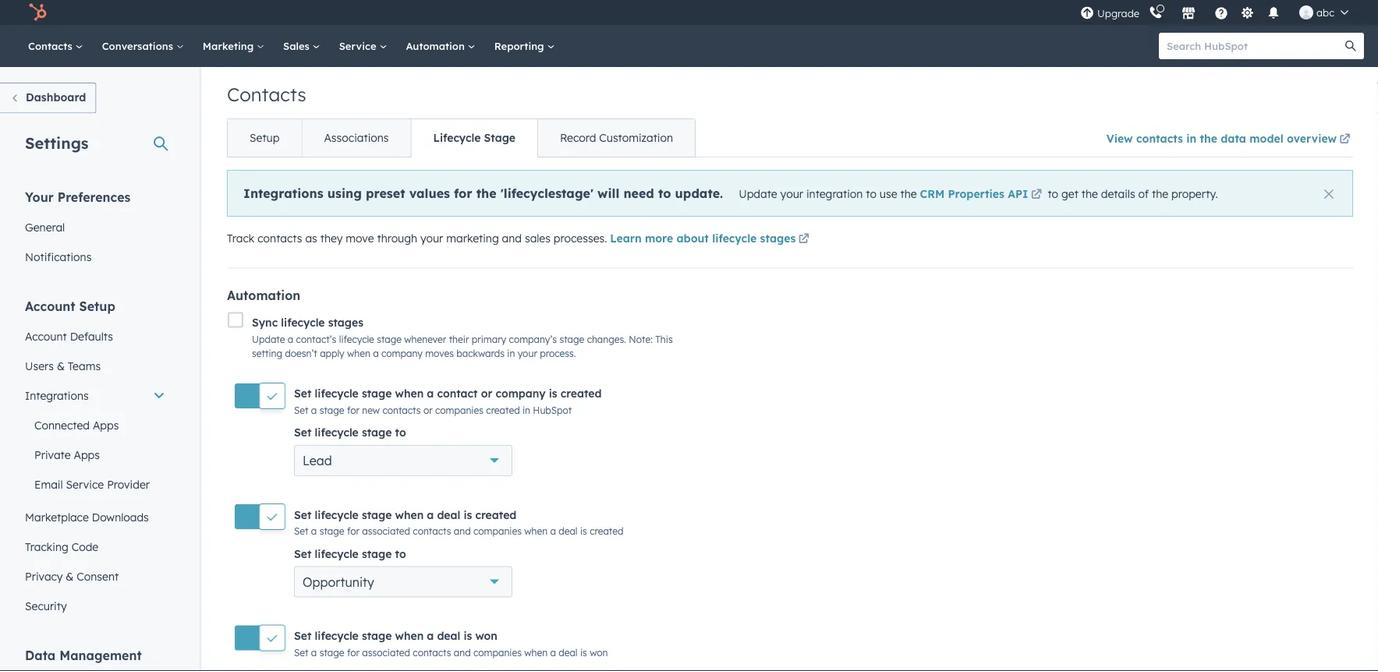 Task type: locate. For each thing, give the bounding box(es) containing it.
your right through
[[420, 232, 443, 245]]

link opens in a new window image down integrations using preset values for the 'lifecyclestage' will need to update. 'alert'
[[799, 234, 810, 245]]

1 account from the top
[[25, 298, 75, 314]]

lifecycle inside set lifecycle stage when a deal is won set a stage for associated contacts and companies when a deal is won
[[315, 629, 359, 643]]

reporting link
[[485, 25, 564, 67]]

0 vertical spatial or
[[481, 387, 493, 401]]

1 horizontal spatial integrations
[[243, 185, 323, 201]]

record customization
[[560, 131, 673, 145]]

the up the marketing on the left of the page
[[476, 185, 497, 201]]

account
[[25, 298, 75, 314], [25, 330, 67, 343]]

private
[[34, 448, 71, 462]]

0 vertical spatial contacts
[[28, 39, 75, 52]]

view contacts in the data model overview
[[1107, 131, 1337, 145]]

the for update your integration to use the
[[901, 187, 917, 200]]

lifecycle inside set lifecycle stage when a deal is created set a stage for associated contacts and companies when a deal is created
[[315, 508, 359, 522]]

update right update.
[[739, 187, 778, 200]]

automation right service link in the left of the page
[[406, 39, 468, 52]]

1 vertical spatial associated
[[362, 647, 410, 659]]

for left new
[[347, 405, 360, 416]]

when
[[347, 347, 370, 359], [395, 387, 424, 401], [395, 508, 424, 522], [524, 526, 548, 538], [395, 629, 424, 643], [524, 647, 548, 659]]

companies
[[435, 405, 484, 416], [474, 526, 522, 538], [474, 647, 522, 659]]

lifecycle down opportunity
[[315, 629, 359, 643]]

1 horizontal spatial setup
[[250, 131, 280, 145]]

companies for won
[[474, 647, 522, 659]]

dashboard
[[26, 90, 86, 104]]

link opens in a new window image down integrations using preset values for the 'lifecyclestage' will need to update. 'alert'
[[799, 231, 810, 249]]

associated down opportunity popup button
[[362, 647, 410, 659]]

the right use
[[901, 187, 917, 200]]

your preferences element
[[16, 188, 175, 272]]

1 vertical spatial company
[[496, 387, 546, 401]]

1 associated from the top
[[362, 526, 410, 538]]

or up lead popup button
[[424, 405, 433, 416]]

0 vertical spatial associated
[[362, 526, 410, 538]]

0 vertical spatial setup
[[250, 131, 280, 145]]

0 vertical spatial update
[[739, 187, 778, 200]]

account defaults link
[[16, 322, 175, 351]]

your down company's
[[518, 347, 537, 359]]

account up account defaults
[[25, 298, 75, 314]]

set lifecycle stage to down new
[[294, 426, 406, 440]]

0 vertical spatial in
[[1187, 131, 1197, 145]]

privacy & consent link
[[16, 562, 175, 592]]

1 vertical spatial automation
[[227, 287, 301, 303]]

privacy & consent
[[25, 570, 119, 584]]

0 vertical spatial service
[[339, 39, 379, 52]]

1 vertical spatial service
[[66, 478, 104, 491]]

link opens in a new window image inside crm properties api link
[[1031, 190, 1042, 200]]

gary orlando image
[[1300, 5, 1314, 20]]

1 vertical spatial apps
[[74, 448, 100, 462]]

stages down integrations using preset values for the 'lifecyclestage' will need to update. 'alert'
[[760, 232, 796, 245]]

1 vertical spatial set lifecycle stage to
[[294, 547, 406, 561]]

in down company's
[[507, 347, 515, 359]]

1 vertical spatial link opens in a new window image
[[1031, 188, 1042, 203]]

your inside sync lifecycle stages update a contact's lifecycle stage whenever their primary company's stage changes. note: this setting doesn't apply when a company moves backwards in your process.
[[518, 347, 537, 359]]

menu
[[1079, 0, 1360, 25]]

link opens in a new window image right overview
[[1340, 130, 1351, 149]]

defaults
[[70, 330, 113, 343]]

your
[[781, 187, 804, 200], [420, 232, 443, 245], [518, 347, 537, 359]]

contact
[[437, 387, 478, 401]]

stages up apply
[[328, 316, 364, 329]]

2 horizontal spatial your
[[781, 187, 804, 200]]

consent
[[77, 570, 119, 584]]

link opens in a new window image right overview
[[1340, 134, 1351, 145]]

or
[[481, 387, 493, 401], [424, 405, 433, 416]]

stages inside sync lifecycle stages update a contact's lifecycle stage whenever their primary company's stage changes. note: this setting doesn't apply when a company moves backwards in your process.
[[328, 316, 364, 329]]

sync lifecycle stages update a contact's lifecycle stage whenever their primary company's stage changes. note: this setting doesn't apply when a company moves backwards in your process.
[[252, 316, 673, 359]]

tracking
[[25, 540, 68, 554]]

to right the need
[[658, 185, 671, 201]]

0 vertical spatial won
[[475, 629, 498, 643]]

link opens in a new window image for learn more about lifecycle stages
[[799, 234, 810, 245]]

associated for created
[[362, 526, 410, 538]]

company
[[381, 347, 423, 359], [496, 387, 546, 401]]

notifications image
[[1267, 7, 1281, 21]]

2 vertical spatial companies
[[474, 647, 522, 659]]

need
[[624, 185, 654, 201]]

when inside sync lifecycle stages update a contact's lifecycle stage whenever their primary company's stage changes. note: this setting doesn't apply when a company moves backwards in your process.
[[347, 347, 370, 359]]

is
[[549, 387, 557, 401], [464, 508, 472, 522], [580, 526, 587, 538], [464, 629, 472, 643], [580, 647, 587, 659]]

integrations using preset values for the 'lifecyclestage' will need to update.
[[243, 185, 723, 201]]

2 set lifecycle stage to from the top
[[294, 547, 406, 561]]

help image
[[1215, 7, 1229, 21]]

calling icon image
[[1149, 6, 1163, 20]]

whenever
[[404, 333, 446, 345]]

1 horizontal spatial stages
[[760, 232, 796, 245]]

in
[[1187, 131, 1197, 145], [507, 347, 515, 359], [523, 405, 531, 416]]

general
[[25, 220, 65, 234]]

apps inside 'link'
[[74, 448, 100, 462]]

0 horizontal spatial integrations
[[25, 389, 89, 403]]

marketplaces image
[[1182, 7, 1196, 21]]

companies inside set lifecycle stage when a deal is won set a stage for associated contacts and companies when a deal is won
[[474, 647, 522, 659]]

0 horizontal spatial stages
[[328, 316, 364, 329]]

1 vertical spatial or
[[424, 405, 433, 416]]

setup
[[250, 131, 280, 145], [79, 298, 115, 314]]

hubspot
[[533, 405, 572, 416]]

update up setting
[[252, 333, 285, 345]]

update your integration to use the
[[739, 187, 920, 200]]

and inside set lifecycle stage when a deal is won set a stage for associated contacts and companies when a deal is won
[[454, 647, 471, 659]]

1 vertical spatial account
[[25, 330, 67, 343]]

contacts up setup link
[[227, 83, 306, 106]]

connected
[[34, 419, 90, 432]]

created
[[561, 387, 602, 401], [486, 405, 520, 416], [475, 508, 517, 522], [590, 526, 624, 538]]

1 horizontal spatial contacts
[[227, 83, 306, 106]]

0 vertical spatial and
[[502, 232, 522, 245]]

for right values
[[454, 185, 472, 201]]

1 horizontal spatial link opens in a new window image
[[1031, 190, 1042, 200]]

set
[[294, 387, 312, 401], [294, 405, 309, 416], [294, 426, 312, 440], [294, 508, 312, 522], [294, 526, 309, 538], [294, 547, 312, 561], [294, 629, 312, 643], [294, 647, 309, 659]]

company up hubspot
[[496, 387, 546, 401]]

contacts down hubspot link
[[28, 39, 75, 52]]

model
[[1250, 131, 1284, 145]]

1 vertical spatial your
[[420, 232, 443, 245]]

0 horizontal spatial setup
[[79, 298, 115, 314]]

lifecycle down apply
[[315, 387, 359, 401]]

company down the whenever
[[381, 347, 423, 359]]

0 horizontal spatial your
[[420, 232, 443, 245]]

1 horizontal spatial company
[[496, 387, 546, 401]]

contacts
[[28, 39, 75, 52], [227, 83, 306, 106]]

0 horizontal spatial link opens in a new window image
[[799, 234, 810, 245]]

contacts inside set lifecycle stage when a contact or company is created set a stage for new contacts or companies created in hubspot
[[383, 405, 421, 416]]

integrations using preset values for the 'lifecyclestage' will need to update. alert
[[227, 170, 1354, 217]]

contacts down opportunity popup button
[[413, 647, 451, 659]]

view contacts in the data model overview link
[[1107, 121, 1354, 157]]

0 vertical spatial link opens in a new window image
[[1340, 130, 1351, 149]]

2 vertical spatial in
[[523, 405, 531, 416]]

contacts right new
[[383, 405, 421, 416]]

0 horizontal spatial update
[[252, 333, 285, 345]]

1 horizontal spatial update
[[739, 187, 778, 200]]

apps for private apps
[[74, 448, 100, 462]]

link opens in a new window image
[[1340, 134, 1351, 145], [1031, 190, 1042, 200], [799, 234, 810, 245]]

integrations up as
[[243, 185, 323, 201]]

lifecycle up apply
[[339, 333, 374, 345]]

0 horizontal spatial link opens in a new window image
[[799, 231, 810, 249]]

stage down opportunity popup button
[[362, 629, 392, 643]]

0 vertical spatial &
[[57, 359, 65, 373]]

2 vertical spatial your
[[518, 347, 537, 359]]

tracking code
[[25, 540, 98, 554]]

lead
[[303, 453, 332, 469]]

1 vertical spatial update
[[252, 333, 285, 345]]

set lifecycle stage to up opportunity
[[294, 547, 406, 561]]

1 horizontal spatial your
[[518, 347, 537, 359]]

the for integrations using preset values for the 'lifecyclestage' will need to update.
[[476, 185, 497, 201]]

& right the "privacy"
[[66, 570, 74, 584]]

0 vertical spatial company
[[381, 347, 423, 359]]

link opens in a new window image right "api"
[[1031, 190, 1042, 200]]

learn
[[610, 232, 642, 245]]

to
[[658, 185, 671, 201], [866, 187, 877, 200], [1048, 187, 1059, 200], [395, 426, 406, 440], [395, 547, 406, 561]]

menu containing abc
[[1079, 0, 1360, 25]]

apps down "integrations" button
[[93, 419, 119, 432]]

in left hubspot
[[523, 405, 531, 416]]

1 vertical spatial link opens in a new window image
[[1031, 190, 1042, 200]]

0 vertical spatial account
[[25, 298, 75, 314]]

for up opportunity
[[347, 526, 360, 538]]

0 horizontal spatial &
[[57, 359, 65, 373]]

8 set from the top
[[294, 647, 309, 659]]

integrations button
[[16, 381, 175, 411]]

0 vertical spatial your
[[781, 187, 804, 200]]

companies for created
[[474, 526, 522, 538]]

& for privacy
[[66, 570, 74, 584]]

security
[[25, 600, 67, 613]]

processes.
[[554, 232, 607, 245]]

opportunity
[[303, 575, 374, 590]]

close image
[[1325, 190, 1334, 199]]

private apps
[[34, 448, 100, 462]]

associations link
[[301, 119, 411, 157]]

customization
[[599, 131, 673, 145]]

stage up 'process.'
[[560, 333, 585, 345]]

1 horizontal spatial or
[[481, 387, 493, 401]]

2 associated from the top
[[362, 647, 410, 659]]

companies inside set lifecycle stage when a deal is created set a stage for associated contacts and companies when a deal is created
[[474, 526, 522, 538]]

new
[[362, 405, 380, 416]]

2 vertical spatial link opens in a new window image
[[799, 231, 810, 249]]

1 horizontal spatial won
[[590, 647, 608, 659]]

2 account from the top
[[25, 330, 67, 343]]

automation up sync at the top left of the page
[[227, 287, 301, 303]]

your left integration
[[781, 187, 804, 200]]

0 vertical spatial integrations
[[243, 185, 323, 201]]

about
[[677, 232, 709, 245]]

apps up email service provider
[[74, 448, 100, 462]]

lifecycle inside set lifecycle stage when a contact or company is created set a stage for new contacts or companies created in hubspot
[[315, 387, 359, 401]]

lifecycle up lead
[[315, 426, 359, 440]]

their
[[449, 333, 469, 345]]

1 vertical spatial companies
[[474, 526, 522, 538]]

2 horizontal spatial in
[[1187, 131, 1197, 145]]

associated inside set lifecycle stage when a deal is won set a stage for associated contacts and companies when a deal is won
[[362, 647, 410, 659]]

update.
[[675, 185, 723, 201]]

associated inside set lifecycle stage when a deal is created set a stage for associated contacts and companies when a deal is created
[[362, 526, 410, 538]]

0 horizontal spatial service
[[66, 478, 104, 491]]

won
[[475, 629, 498, 643], [590, 647, 608, 659]]

'lifecyclestage'
[[501, 185, 594, 201]]

or right the contact
[[481, 387, 493, 401]]

company inside set lifecycle stage when a contact or company is created set a stage for new contacts or companies created in hubspot
[[496, 387, 546, 401]]

0 vertical spatial link opens in a new window image
[[1340, 134, 1351, 145]]

details
[[1101, 187, 1136, 200]]

0 horizontal spatial in
[[507, 347, 515, 359]]

your preferences
[[25, 189, 131, 205]]

the left data
[[1200, 131, 1218, 145]]

2 horizontal spatial link opens in a new window image
[[1340, 134, 1351, 145]]

service right the sales link
[[339, 39, 379, 52]]

private apps link
[[16, 440, 175, 470]]

link opens in a new window image inside view contacts in the data model overview link
[[1340, 134, 1351, 145]]

settings image
[[1241, 7, 1255, 21]]

0 horizontal spatial company
[[381, 347, 423, 359]]

1 vertical spatial &
[[66, 570, 74, 584]]

your inside integrations using preset values for the 'lifecyclestage' will need to update. 'alert'
[[781, 187, 804, 200]]

update
[[739, 187, 778, 200], [252, 333, 285, 345]]

1 vertical spatial won
[[590, 647, 608, 659]]

the right get
[[1082, 187, 1098, 200]]

2 vertical spatial link opens in a new window image
[[799, 234, 810, 245]]

1 vertical spatial and
[[454, 526, 471, 538]]

account for account defaults
[[25, 330, 67, 343]]

1 horizontal spatial automation
[[406, 39, 468, 52]]

0 vertical spatial set lifecycle stage to
[[294, 426, 406, 440]]

link opens in a new window image inside view contacts in the data model overview link
[[1340, 130, 1351, 149]]

the for to get the details of the property.
[[1152, 187, 1169, 200]]

abc
[[1317, 6, 1335, 19]]

users & teams
[[25, 359, 101, 373]]

navigation
[[227, 119, 696, 158]]

security link
[[16, 592, 175, 621]]

1 vertical spatial integrations
[[25, 389, 89, 403]]

associated
[[362, 526, 410, 538], [362, 647, 410, 659]]

is inside set lifecycle stage when a contact or company is created set a stage for new contacts or companies created in hubspot
[[549, 387, 557, 401]]

1 horizontal spatial link opens in a new window image
[[1031, 188, 1042, 203]]

to up opportunity popup button
[[395, 547, 406, 561]]

sales link
[[274, 25, 330, 67]]

1 vertical spatial in
[[507, 347, 515, 359]]

in left data
[[1187, 131, 1197, 145]]

1 horizontal spatial &
[[66, 570, 74, 584]]

set lifecycle stage to for lead
[[294, 426, 406, 440]]

for down opportunity
[[347, 647, 360, 659]]

and inside set lifecycle stage when a deal is created set a stage for associated contacts and companies when a deal is created
[[454, 526, 471, 538]]

companies inside set lifecycle stage when a contact or company is created set a stage for new contacts or companies created in hubspot
[[435, 405, 484, 416]]

email service provider link
[[16, 470, 175, 500]]

1 set lifecycle stage to from the top
[[294, 426, 406, 440]]

2 horizontal spatial link opens in a new window image
[[1340, 130, 1351, 149]]

associated up opportunity popup button
[[362, 526, 410, 538]]

0 horizontal spatial won
[[475, 629, 498, 643]]

link opens in a new window image for view contacts in the data model overview
[[1340, 130, 1351, 149]]

sales
[[525, 232, 551, 245]]

the
[[1200, 131, 1218, 145], [476, 185, 497, 201], [901, 187, 917, 200], [1082, 187, 1098, 200], [1152, 187, 1169, 200]]

link opens in a new window image right "api"
[[1031, 188, 1042, 203]]

record customization link
[[538, 119, 695, 157]]

integrations inside button
[[25, 389, 89, 403]]

account up users
[[25, 330, 67, 343]]

link opens in a new window image
[[1340, 130, 1351, 149], [1031, 188, 1042, 203], [799, 231, 810, 249]]

the right of
[[1152, 187, 1169, 200]]

for inside 'alert'
[[454, 185, 472, 201]]

lifecycle right about at the top of the page
[[712, 232, 757, 245]]

0 vertical spatial companies
[[435, 405, 484, 416]]

2 vertical spatial and
[[454, 647, 471, 659]]

marketplaces button
[[1173, 0, 1205, 25]]

service down private apps 'link'
[[66, 478, 104, 491]]

privacy
[[25, 570, 63, 584]]

account inside "link"
[[25, 330, 67, 343]]

changes.
[[587, 333, 626, 345]]

0 horizontal spatial contacts
[[28, 39, 75, 52]]

1 vertical spatial setup
[[79, 298, 115, 314]]

data
[[1221, 131, 1247, 145]]

integrations inside 'alert'
[[243, 185, 323, 201]]

integrations
[[243, 185, 323, 201], [25, 389, 89, 403]]

0 vertical spatial apps
[[93, 419, 119, 432]]

lifecycle down lead
[[315, 508, 359, 522]]

integrations up connected
[[25, 389, 89, 403]]

crm properties api
[[920, 187, 1029, 200]]

for inside set lifecycle stage when a deal is won set a stage for associated contacts and companies when a deal is won
[[347, 647, 360, 659]]

link opens in a new window image inside the learn more about lifecycle stages link
[[799, 234, 810, 245]]

1 horizontal spatial in
[[523, 405, 531, 416]]

& right users
[[57, 359, 65, 373]]

&
[[57, 359, 65, 373], [66, 570, 74, 584]]

1 vertical spatial stages
[[328, 316, 364, 329]]

contacts up opportunity popup button
[[413, 526, 451, 538]]



Task type: describe. For each thing, give the bounding box(es) containing it.
note:
[[629, 333, 653, 345]]

record
[[560, 131, 596, 145]]

Search HubSpot search field
[[1159, 33, 1350, 59]]

crm
[[920, 187, 945, 200]]

account defaults
[[25, 330, 113, 343]]

& for users
[[57, 359, 65, 373]]

upgrade image
[[1081, 7, 1095, 21]]

setting
[[252, 347, 282, 359]]

process.
[[540, 347, 576, 359]]

lifecycle
[[433, 131, 481, 145]]

through
[[377, 232, 417, 245]]

stage down opportunity
[[320, 647, 344, 659]]

track
[[227, 232, 255, 245]]

7 set from the top
[[294, 629, 312, 643]]

code
[[72, 540, 98, 554]]

the inside view contacts in the data model overview link
[[1200, 131, 1218, 145]]

calling icon button
[[1143, 2, 1169, 23]]

integrations for integrations
[[25, 389, 89, 403]]

apps for connected apps
[[93, 419, 119, 432]]

stage
[[484, 131, 516, 145]]

set lifecycle stage when a deal is won set a stage for associated contacts and companies when a deal is won
[[294, 629, 608, 659]]

2 set from the top
[[294, 405, 309, 416]]

company inside sync lifecycle stages update a contact's lifecycle stage whenever their primary company's stage changes. note: this setting doesn't apply when a company moves backwards in your process.
[[381, 347, 423, 359]]

tracking code link
[[16, 532, 175, 562]]

sales
[[283, 39, 313, 52]]

associations
[[324, 131, 389, 145]]

more
[[645, 232, 673, 245]]

lead button
[[294, 446, 513, 477]]

lifecycle up opportunity
[[315, 547, 359, 561]]

when inside set lifecycle stage when a contact or company is created set a stage for new contacts or companies created in hubspot
[[395, 387, 424, 401]]

lifecycle stage
[[433, 131, 516, 145]]

0 vertical spatial automation
[[406, 39, 468, 52]]

reporting
[[494, 39, 547, 52]]

conversations
[[102, 39, 176, 52]]

to get the details of the property.
[[1045, 187, 1218, 200]]

set lifecycle stage when a deal is created set a stage for associated contacts and companies when a deal is created
[[294, 508, 624, 538]]

move
[[346, 232, 374, 245]]

company's
[[509, 333, 557, 345]]

lifecycle up contact's
[[281, 316, 325, 329]]

conversations link
[[93, 25, 193, 67]]

crm properties api link
[[920, 187, 1045, 203]]

marketplace downloads
[[25, 511, 149, 524]]

stage down new
[[362, 426, 392, 440]]

account setup
[[25, 298, 115, 314]]

search button
[[1338, 33, 1364, 59]]

service link
[[330, 25, 397, 67]]

integration
[[807, 187, 863, 200]]

api
[[1008, 187, 1029, 200]]

to up lead popup button
[[395, 426, 406, 440]]

provider
[[107, 478, 150, 491]]

get
[[1062, 187, 1079, 200]]

this
[[656, 333, 673, 345]]

as
[[305, 232, 317, 245]]

stage left new
[[320, 405, 344, 416]]

overview
[[1287, 131, 1337, 145]]

data
[[25, 648, 56, 664]]

notifications
[[25, 250, 92, 264]]

3 set from the top
[[294, 426, 312, 440]]

users
[[25, 359, 54, 373]]

set lifecycle stage to for opportunity
[[294, 547, 406, 561]]

will
[[598, 185, 620, 201]]

they
[[320, 232, 343, 245]]

0 horizontal spatial automation
[[227, 287, 301, 303]]

in inside set lifecycle stage when a contact or company is created set a stage for new contacts or companies created in hubspot
[[523, 405, 531, 416]]

settings link
[[1238, 4, 1258, 21]]

to left use
[[866, 187, 877, 200]]

account for account setup
[[25, 298, 75, 314]]

primary
[[472, 333, 506, 345]]

notifications button
[[1261, 0, 1287, 25]]

link opens in a new window image for learn more about lifecycle stages
[[799, 231, 810, 249]]

marketing link
[[193, 25, 274, 67]]

link opens in a new window image inside crm properties api link
[[1031, 188, 1042, 203]]

1 set from the top
[[294, 387, 312, 401]]

stage up opportunity popup button
[[362, 547, 392, 561]]

properties
[[948, 187, 1005, 200]]

associated for won
[[362, 647, 410, 659]]

marketing
[[446, 232, 499, 245]]

contacts inside set lifecycle stage when a deal is won set a stage for associated contacts and companies when a deal is won
[[413, 647, 451, 659]]

account setup element
[[16, 298, 175, 621]]

contact's
[[296, 333, 337, 345]]

backwards
[[457, 347, 505, 359]]

5 set from the top
[[294, 526, 309, 538]]

and for created
[[454, 526, 471, 538]]

contacts left as
[[258, 232, 302, 245]]

for inside set lifecycle stage when a deal is created set a stage for associated contacts and companies when a deal is created
[[347, 526, 360, 538]]

integrations for integrations using preset values for the 'lifecyclestage' will need to update.
[[243, 185, 323, 201]]

doesn't
[[285, 347, 317, 359]]

general link
[[16, 213, 175, 242]]

notifications link
[[16, 242, 175, 272]]

stage up opportunity
[[320, 526, 344, 538]]

search image
[[1346, 41, 1357, 51]]

preferences
[[58, 189, 131, 205]]

contacts right view
[[1137, 131, 1183, 145]]

for inside set lifecycle stage when a contact or company is created set a stage for new contacts or companies created in hubspot
[[347, 405, 360, 416]]

stage up new
[[362, 387, 392, 401]]

connected apps link
[[16, 411, 175, 440]]

use
[[880, 187, 898, 200]]

set lifecycle stage when a contact or company is created set a stage for new contacts or companies created in hubspot
[[294, 387, 602, 416]]

0 horizontal spatial or
[[424, 405, 433, 416]]

connected apps
[[34, 419, 119, 432]]

navigation containing setup
[[227, 119, 696, 158]]

1 horizontal spatial service
[[339, 39, 379, 52]]

stage left the whenever
[[377, 333, 402, 345]]

your
[[25, 189, 54, 205]]

6 set from the top
[[294, 547, 312, 561]]

hubspot image
[[28, 3, 47, 22]]

track contacts as they move through your marketing and sales processes.
[[227, 232, 610, 245]]

learn more about lifecycle stages link
[[610, 231, 812, 249]]

email service provider
[[34, 478, 150, 491]]

opportunity button
[[294, 567, 513, 598]]

0 vertical spatial stages
[[760, 232, 796, 245]]

update inside sync lifecycle stages update a contact's lifecycle stage whenever their primary company's stage changes. note: this setting doesn't apply when a company moves backwards in your process.
[[252, 333, 285, 345]]

in inside sync lifecycle stages update a contact's lifecycle stage whenever their primary company's stage changes. note: this setting doesn't apply when a company moves backwards in your process.
[[507, 347, 515, 359]]

4 set from the top
[[294, 508, 312, 522]]

stage down lead popup button
[[362, 508, 392, 522]]

contacts inside set lifecycle stage when a deal is created set a stage for associated contacts and companies when a deal is created
[[413, 526, 451, 538]]

of
[[1139, 187, 1149, 200]]

1 vertical spatial contacts
[[227, 83, 306, 106]]

data management
[[25, 648, 142, 664]]

setup link
[[228, 119, 301, 157]]

to left get
[[1048, 187, 1059, 200]]

lifecycle stage link
[[411, 119, 538, 157]]

users & teams link
[[16, 351, 175, 381]]

marketplace downloads link
[[16, 503, 175, 532]]

teams
[[68, 359, 101, 373]]

learn more about lifecycle stages
[[610, 232, 796, 245]]

marketplace
[[25, 511, 89, 524]]

update inside 'alert'
[[739, 187, 778, 200]]

and for won
[[454, 647, 471, 659]]

email
[[34, 478, 63, 491]]

service inside account setup element
[[66, 478, 104, 491]]

link opens in a new window image for view contacts in the data model overview
[[1340, 134, 1351, 145]]

sync
[[252, 316, 278, 329]]

upgrade
[[1098, 7, 1140, 20]]



Task type: vqa. For each thing, say whether or not it's contained in the screenshot.
the bottom Stages
yes



